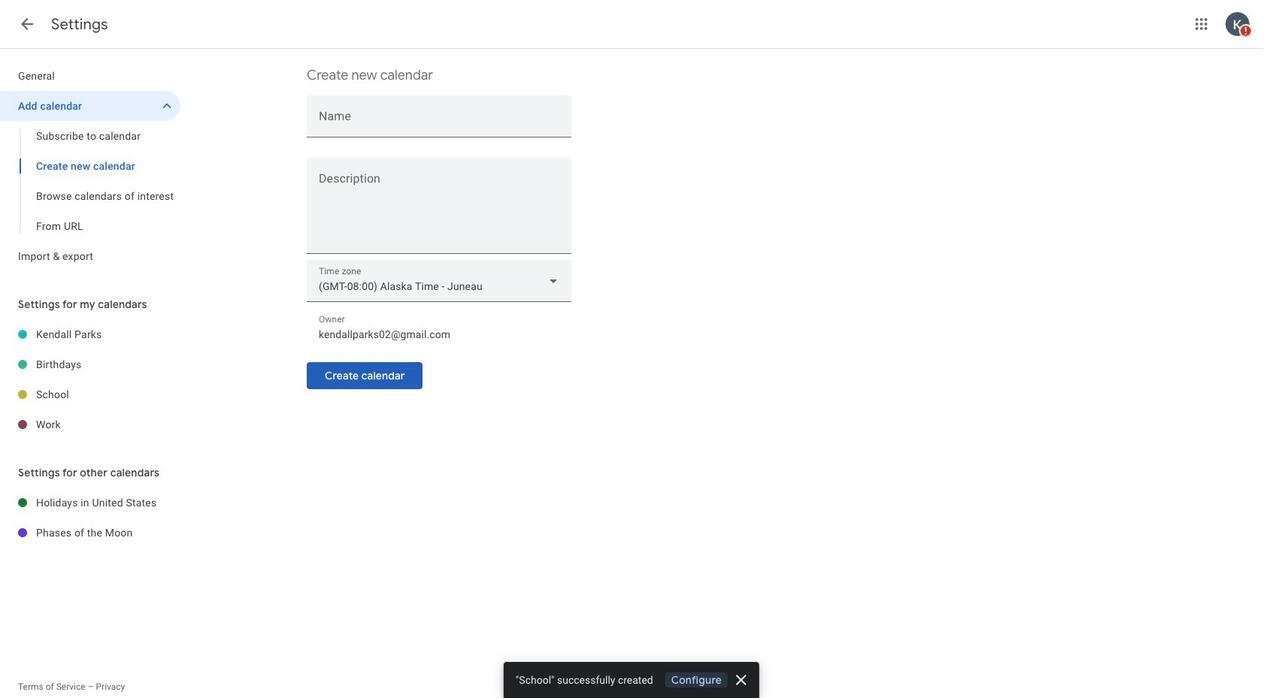 Task type: describe. For each thing, give the bounding box(es) containing it.
school tree item
[[0, 380, 180, 410]]

birthdays tree item
[[0, 350, 180, 380]]

work tree item
[[0, 410, 180, 440]]

kendall parks tree item
[[0, 320, 180, 350]]

holidays in united states tree item
[[0, 488, 180, 518]]



Task type: vqa. For each thing, say whether or not it's contained in the screenshot.
(no title)
no



Task type: locate. For each thing, give the bounding box(es) containing it.
1 vertical spatial tree
[[0, 320, 180, 440]]

None text field
[[319, 111, 559, 132], [307, 175, 571, 247], [319, 324, 559, 345], [319, 111, 559, 132], [307, 175, 571, 247], [319, 324, 559, 345]]

go back image
[[18, 15, 36, 33]]

None field
[[307, 260, 571, 302]]

0 vertical spatial tree
[[0, 61, 180, 271]]

heading
[[51, 15, 108, 34]]

tree
[[0, 61, 180, 271], [0, 320, 180, 440], [0, 488, 180, 548]]

add calendar tree item
[[0, 91, 180, 121]]

2 vertical spatial tree
[[0, 488, 180, 548]]

2 tree from the top
[[0, 320, 180, 440]]

1 tree from the top
[[0, 61, 180, 271]]

phases of the moon tree item
[[0, 518, 180, 548]]

group
[[0, 121, 180, 241]]

3 tree from the top
[[0, 488, 180, 548]]



